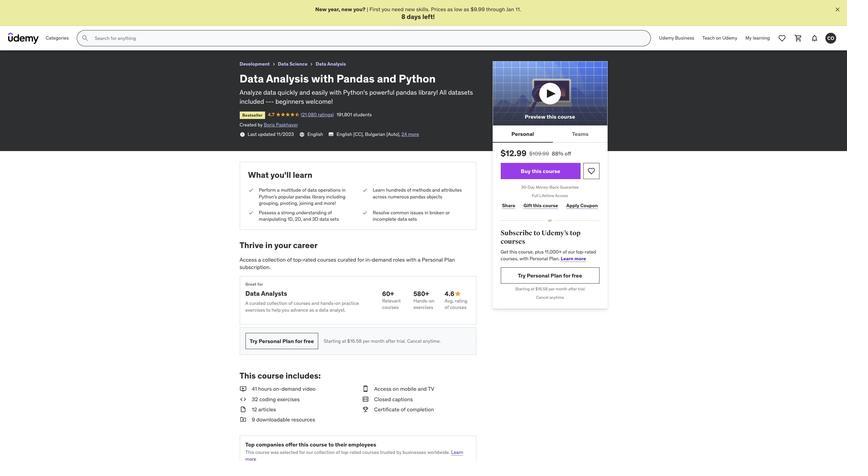 Task type: locate. For each thing, give the bounding box(es) containing it.
prices
[[431, 6, 446, 13]]

0 horizontal spatial curated
[[249, 300, 266, 307]]

on inside teach on udemy link
[[716, 35, 722, 41]]

learn up across
[[373, 187, 385, 193]]

with inside get this course, plus 11,000+ of our top-rated courses, with personal plan.
[[520, 256, 529, 262]]

small image for certificate
[[362, 406, 369, 413]]

0 vertical spatial top-
[[576, 249, 585, 255]]

tab list
[[493, 126, 608, 143]]

coupon
[[580, 202, 598, 209]]

demand left roles
[[372, 256, 392, 263]]

curated inside access a collection of top-rated courses curated for in-demand roles with a personal plan subscription.
[[338, 256, 356, 263]]

0 vertical spatial analysis
[[327, 61, 346, 67]]

free down advance
[[304, 338, 314, 345]]

course down lifetime
[[543, 202, 558, 209]]

1 english from the left
[[308, 131, 323, 137]]

1 horizontal spatial plan
[[444, 256, 455, 263]]

demand down this course includes: in the bottom left of the page
[[282, 386, 301, 392]]

0 horizontal spatial free
[[304, 338, 314, 345]]

gift this course link
[[522, 199, 560, 212]]

tv
[[428, 386, 434, 392]]

access down 'back'
[[555, 193, 568, 198]]

this inside get this course, plus 11,000+ of our top-rated courses, with personal plan.
[[510, 249, 517, 255]]

on up analyst. on the left
[[335, 300, 341, 307]]

days
[[407, 13, 421, 21]]

learn
[[293, 170, 312, 180]]

includes:
[[286, 371, 321, 381]]

data right xsmall image on the top of the page
[[316, 61, 326, 67]]

2 horizontal spatial learn
[[561, 256, 574, 262]]

you right first
[[382, 6, 390, 13]]

a right advance
[[315, 307, 318, 313]]

1 horizontal spatial cancel
[[536, 295, 549, 300]]

businesses
[[403, 450, 426, 456]]

$12.99 $109.99 88% off
[[501, 148, 571, 159]]

1 horizontal spatial new
[[405, 6, 415, 13]]

top- down their
[[341, 450, 350, 456]]

exercises
[[414, 305, 433, 311], [245, 307, 265, 313], [277, 396, 300, 403]]

0 vertical spatial small image
[[455, 291, 461, 297]]

0 horizontal spatial to
[[266, 307, 271, 313]]

after
[[568, 287, 577, 292], [386, 338, 396, 344]]

learn more link right plan.
[[561, 256, 586, 262]]

of down the more!
[[328, 210, 332, 216]]

python's inside perform a multitude of data operations in python's popular pandas library including grouping, pivoting, joining and more!
[[259, 194, 277, 200]]

more right 24
[[408, 131, 419, 137]]

collection for analysts
[[267, 300, 287, 307]]

you inside the great for data analysts a curated collection of courses and hands-on practice exercises to help you advance as a data analyst.
[[282, 307, 289, 313]]

2 horizontal spatial access
[[555, 193, 568, 198]]

data inside data analysis link
[[316, 61, 326, 67]]

analysis for data analysis
[[327, 61, 346, 67]]

subscribe to udemy's top courses
[[501, 229, 581, 246]]

more right plan.
[[575, 256, 586, 262]]

for left in-
[[358, 256, 364, 263]]

with down course,
[[520, 256, 529, 262]]

exercises down hands-
[[414, 305, 433, 311]]

|
[[367, 6, 368, 13]]

2 vertical spatial rated
[[350, 450, 361, 456]]

access up "subscription."
[[240, 256, 257, 263]]

on left avg.
[[429, 298, 435, 304]]

1 vertical spatial curated
[[249, 300, 266, 307]]

python's inside data analysis with pandas and python analyze data quickly and easily with python's powerful pandas library! all datasets included --- beginners welcome!
[[343, 88, 368, 97]]

as right advance
[[309, 307, 314, 313]]

per for trial.
[[363, 338, 370, 344]]

relevant
[[382, 298, 401, 304]]

a up "subscription."
[[258, 256, 261, 263]]

learn more down "employees"
[[245, 450, 463, 461]]

guarantee
[[560, 185, 579, 190]]

course language image
[[299, 132, 305, 137]]

a inside possess a strong understanding of manipulating 1d, 2d, and 3d data sets
[[277, 210, 280, 216]]

0 vertical spatial plan
[[444, 256, 455, 263]]

starting inside starting at $16.58 per month after trial cancel anytime
[[515, 287, 530, 292]]

2 horizontal spatial in
[[425, 210, 429, 216]]

selected
[[280, 450, 298, 456]]

1 vertical spatial in
[[425, 210, 429, 216]]

personal up starting at $16.58 per month after trial cancel anytime
[[527, 272, 550, 279]]

data for data analysis with pandas and python analyze data quickly and easily with python's powerful pandas library! all datasets included --- beginners welcome!
[[240, 72, 264, 86]]

data inside data science link
[[278, 61, 289, 67]]

you'll
[[271, 170, 291, 180]]

full
[[532, 193, 539, 198]]

free for the leftmost try personal plan for free link
[[304, 338, 314, 345]]

learn right plan.
[[561, 256, 574, 262]]

roles
[[393, 256, 405, 263]]

free inside thrive in your career element
[[304, 338, 314, 345]]

our
[[568, 249, 575, 255], [306, 450, 313, 456]]

exercises inside the great for data analysts a curated collection of courses and hands-on practice exercises to help you advance as a data analyst.
[[245, 307, 265, 313]]

of down your
[[287, 256, 292, 263]]

$16.58 inside starting at $16.58 per month after trial cancel anytime
[[536, 287, 548, 292]]

1 horizontal spatial $16.58
[[536, 287, 548, 292]]

month up anytime
[[556, 287, 568, 292]]

xsmall image left data science link
[[271, 62, 277, 67]]

1 vertical spatial demand
[[282, 386, 301, 392]]

on
[[716, 35, 722, 41], [429, 298, 435, 304], [335, 300, 341, 307], [393, 386, 399, 392]]

0 horizontal spatial or
[[446, 210, 450, 216]]

0 horizontal spatial new
[[341, 6, 352, 13]]

left!
[[423, 13, 435, 21]]

personal down preview at the top of page
[[512, 131, 534, 137]]

personal inside button
[[512, 131, 534, 137]]

0 horizontal spatial per
[[363, 338, 370, 344]]

per inside starting at $16.58 per month after trial cancel anytime
[[549, 287, 555, 292]]

0 vertical spatial demand
[[372, 256, 392, 263]]

data inside the great for data analysts a curated collection of courses and hands-on practice exercises to help you advance as a data analyst.
[[245, 289, 260, 298]]

exercises inside the 580+ hands-on exercises
[[414, 305, 433, 311]]

and up "objects"
[[432, 187, 440, 193]]

0 horizontal spatial rated
[[303, 256, 316, 263]]

1 horizontal spatial analysis
[[327, 61, 346, 67]]

0 vertical spatial starting
[[515, 287, 530, 292]]

a up "popular"
[[277, 187, 280, 193]]

$16.58 inside thrive in your career element
[[347, 338, 362, 344]]

1 horizontal spatial our
[[568, 249, 575, 255]]

python's down pandas
[[343, 88, 368, 97]]

3 - from the left
[[271, 97, 274, 106]]

bestseller
[[242, 112, 263, 118]]

this inside button
[[532, 168, 542, 174]]

data down hands- on the bottom left
[[319, 307, 328, 313]]

personal inside get this course, plus 11,000+ of our top-rated courses, with personal plan.
[[530, 256, 548, 262]]

by left boris
[[258, 122, 263, 128]]

1 horizontal spatial try
[[518, 272, 526, 279]]

xsmall image for last updated 11/2023
[[240, 132, 245, 137]]

xsmall image left last
[[240, 132, 245, 137]]

1 vertical spatial try
[[250, 338, 258, 345]]

1 vertical spatial learn
[[561, 256, 574, 262]]

learn inside learn more
[[451, 450, 463, 456]]

udemy
[[659, 35, 674, 41], [723, 35, 738, 41]]

1 horizontal spatial at
[[531, 287, 535, 292]]

beginners
[[275, 97, 304, 106]]

1 sets from the left
[[330, 216, 339, 222]]

plan for the top try personal plan for free link
[[551, 272, 562, 279]]

2 vertical spatial top-
[[341, 450, 350, 456]]

our down top companies offer this course to their employees on the left of the page
[[306, 450, 313, 456]]

60+ relevant courses
[[382, 290, 401, 311]]

1 horizontal spatial top-
[[341, 450, 350, 456]]

shopping cart with 0 items image
[[795, 34, 803, 42]]

after inside starting at $16.58 per month after trial cancel anytime
[[568, 287, 577, 292]]

sets down issues
[[408, 216, 417, 222]]

collection inside the great for data analysts a curated collection of courses and hands-on practice exercises to help you advance as a data analyst.
[[267, 300, 287, 307]]

wishlist image
[[778, 34, 786, 42], [587, 167, 595, 175]]

tab list containing personal
[[493, 126, 608, 143]]

of inside perform a multitude of data operations in python's popular pandas library including grouping, pivoting, joining and more!
[[302, 187, 306, 193]]

in left your
[[265, 240, 273, 251]]

personal inside access a collection of top-rated courses curated for in-demand roles with a personal plan subscription.
[[422, 256, 443, 263]]

580+
[[414, 290, 429, 298]]

collection down top companies offer this course to their employees on the left of the page
[[314, 450, 335, 456]]

1 vertical spatial you
[[282, 307, 289, 313]]

month for trial.
[[371, 338, 385, 344]]

data analysis
[[316, 61, 346, 67]]

data up 'library'
[[308, 187, 317, 193]]

learning
[[753, 35, 770, 41]]

0 horizontal spatial demand
[[282, 386, 301, 392]]

free
[[572, 272, 582, 279], [304, 338, 314, 345]]

1 horizontal spatial learn
[[451, 450, 463, 456]]

small image left 41
[[240, 385, 246, 393]]

small image up "rating"
[[455, 291, 461, 297]]

data left quickly
[[263, 88, 276, 97]]

month inside thrive in your career element
[[371, 338, 385, 344]]

month inside starting at $16.58 per month after trial cancel anytime
[[556, 287, 568, 292]]

new left you?
[[341, 6, 352, 13]]

learn more link
[[561, 256, 586, 262], [245, 450, 463, 461]]

boris
[[264, 122, 275, 128]]

through
[[486, 6, 505, 13]]

2 english from the left
[[337, 131, 352, 137]]

0 horizontal spatial cancel
[[407, 338, 422, 344]]

1 vertical spatial this
[[245, 450, 254, 456]]

courses inside the subscribe to udemy's top courses
[[501, 238, 525, 246]]

course up teams
[[558, 113, 575, 120]]

and left hands- on the bottom left
[[311, 300, 319, 307]]

1 horizontal spatial learn more
[[561, 256, 586, 262]]

0 horizontal spatial learn more link
[[245, 450, 463, 461]]

data inside possess a strong understanding of manipulating 1d, 2d, and 3d data sets
[[320, 216, 329, 222]]

1 horizontal spatial in
[[342, 187, 346, 193]]

pandas
[[396, 88, 417, 97], [295, 194, 311, 200], [410, 194, 426, 200]]

to inside the great for data analysts a curated collection of courses and hands-on practice exercises to help you advance as a data analyst.
[[266, 307, 271, 313]]

data analysts link
[[245, 289, 287, 298]]

0 vertical spatial per
[[549, 287, 555, 292]]

rating
[[455, 298, 467, 304]]

2 sets from the left
[[408, 216, 417, 222]]

course
[[558, 113, 575, 120], [543, 168, 560, 174], [543, 202, 558, 209], [258, 371, 284, 381], [310, 441, 327, 448], [255, 450, 270, 456]]

1 horizontal spatial sets
[[408, 216, 417, 222]]

this
[[240, 371, 256, 381], [245, 450, 254, 456]]

0 vertical spatial learn
[[373, 187, 385, 193]]

course up hours
[[258, 371, 284, 381]]

60+
[[382, 290, 394, 298]]

this inside button
[[547, 113, 557, 120]]

and inside possess a strong understanding of manipulating 1d, 2d, and 3d data sets
[[303, 216, 311, 222]]

more for top companies offer this course to their employees
[[245, 456, 256, 461]]

english right closed captions icon at the left top of the page
[[337, 131, 352, 137]]

a
[[245, 300, 248, 307]]

small image
[[362, 385, 369, 393], [362, 396, 369, 403], [240, 406, 246, 413], [362, 406, 369, 413], [240, 416, 246, 424]]

0 horizontal spatial our
[[306, 450, 313, 456]]

1 horizontal spatial english
[[337, 131, 352, 137]]

collection for selected
[[314, 450, 335, 456]]

to inside the subscribe to udemy's top courses
[[534, 229, 540, 237]]

$16.58
[[536, 287, 548, 292], [347, 338, 362, 344]]

top- down career
[[293, 256, 303, 263]]

this up 41
[[240, 371, 256, 381]]

a
[[277, 187, 280, 193], [277, 210, 280, 216], [258, 256, 261, 263], [418, 256, 421, 263], [315, 307, 318, 313]]

thrive
[[240, 240, 264, 251]]

more down "top"
[[245, 456, 256, 461]]

manipulating
[[259, 216, 286, 222]]

1 horizontal spatial per
[[549, 287, 555, 292]]

personal right roles
[[422, 256, 443, 263]]

0 vertical spatial cancel
[[536, 295, 549, 300]]

cancel inside thrive in your career element
[[407, 338, 422, 344]]

and left tv
[[418, 386, 427, 392]]

and down 'library'
[[315, 200, 323, 206]]

courses,
[[501, 256, 518, 262]]

courses down "rating"
[[450, 305, 467, 311]]

english for english
[[308, 131, 323, 137]]

hands-
[[414, 298, 429, 304]]

xsmall image for resolve common issues in broken or incomplete data sets
[[362, 210, 367, 216]]

year,
[[328, 6, 340, 13]]

data down the great
[[245, 289, 260, 298]]

on right teach
[[716, 35, 722, 41]]

this for get
[[510, 249, 517, 255]]

get this course, plus 11,000+ of our top-rated courses, with personal plan.
[[501, 249, 596, 262]]

0 vertical spatial try personal plan for free
[[518, 272, 582, 279]]

0 horizontal spatial in
[[265, 240, 273, 251]]

a inside perform a multitude of data operations in python's popular pandas library including grouping, pivoting, joining and more!
[[277, 187, 280, 193]]

my learning link
[[742, 30, 774, 46]]

0 horizontal spatial try personal plan for free link
[[245, 333, 318, 350]]

rated
[[585, 249, 596, 255], [303, 256, 316, 263], [350, 450, 361, 456]]

0 vertical spatial learn more link
[[561, 256, 586, 262]]

of up advance
[[288, 300, 293, 307]]

0 vertical spatial curated
[[338, 256, 356, 263]]

access
[[555, 193, 568, 198], [240, 256, 257, 263], [374, 386, 392, 392]]

after for trial
[[568, 287, 577, 292]]

2 horizontal spatial as
[[464, 6, 469, 13]]

data left science
[[278, 61, 289, 67]]

a for possess
[[277, 210, 280, 216]]

top- inside access a collection of top-rated courses curated for in-demand roles with a personal plan subscription.
[[293, 256, 303, 263]]

cancel left anytime
[[536, 295, 549, 300]]

learn right worldwide.
[[451, 450, 463, 456]]

broken
[[430, 210, 444, 216]]

co link
[[823, 30, 839, 46]]

small image
[[455, 291, 461, 297], [240, 385, 246, 393], [240, 396, 246, 403]]

course up 'back'
[[543, 168, 560, 174]]

learn for top companies offer this course to their employees
[[451, 450, 463, 456]]

this up courses,
[[510, 249, 517, 255]]

preview
[[525, 113, 546, 120]]

with right easily
[[330, 88, 342, 97]]

pandas inside "learn hundreds of methods and attributes across numerous pandas objects"
[[410, 194, 426, 200]]

at inside thrive in your career element
[[342, 338, 346, 344]]

1 vertical spatial month
[[371, 338, 385, 344]]

courses down "employees"
[[362, 450, 379, 456]]

1 horizontal spatial access
[[374, 386, 392, 392]]

per inside thrive in your career element
[[363, 338, 370, 344]]

this course was selected for our collection of top-rated courses trusted by businesses worldwide.
[[245, 450, 450, 456]]

and
[[377, 72, 396, 86], [299, 88, 310, 97], [432, 187, 440, 193], [315, 200, 323, 206], [303, 216, 311, 222], [311, 300, 319, 307], [418, 386, 427, 392]]

0 horizontal spatial exercises
[[245, 307, 265, 313]]

data analysis with pandas and python analyze data quickly and easily with python's powerful pandas library! all datasets included --- beginners welcome!
[[240, 72, 473, 106]]

0 vertical spatial you
[[382, 6, 390, 13]]

0 horizontal spatial month
[[371, 338, 385, 344]]

1 horizontal spatial after
[[568, 287, 577, 292]]

1 vertical spatial starting
[[324, 338, 341, 344]]

sets down the more!
[[330, 216, 339, 222]]

month left trial.
[[371, 338, 385, 344]]

-
[[266, 97, 268, 106], [268, 97, 271, 106], [271, 97, 274, 106]]

plan for the leftmost try personal plan for free link
[[283, 338, 294, 345]]

0 horizontal spatial python's
[[259, 194, 277, 200]]

0 vertical spatial free
[[572, 272, 582, 279]]

offer
[[285, 441, 298, 448]]

first
[[370, 6, 381, 13]]

free up trial
[[572, 272, 582, 279]]

1 vertical spatial top-
[[293, 256, 303, 263]]

starting at $16.58 per month after trial cancel anytime
[[515, 287, 585, 300]]

rated inside get this course, plus 11,000+ of our top-rated courses, with personal plan.
[[585, 249, 596, 255]]

possess a strong understanding of manipulating 1d, 2d, and 3d data sets
[[259, 210, 339, 222]]

courses inside the great for data analysts a curated collection of courses and hands-on practice exercises to help you advance as a data analyst.
[[294, 300, 310, 307]]

analysis inside data analysis with pandas and python analyze data quickly and easily with python's powerful pandas library! all datasets included --- beginners welcome!
[[266, 72, 309, 86]]

by right trusted
[[397, 450, 402, 456]]

0 horizontal spatial at
[[342, 338, 346, 344]]

trial.
[[397, 338, 406, 344]]

this for preview
[[547, 113, 557, 120]]

courses inside access a collection of top-rated courses curated for in-demand roles with a personal plan subscription.
[[317, 256, 336, 263]]

this right buy
[[532, 168, 542, 174]]

1 horizontal spatial starting
[[515, 287, 530, 292]]

0 horizontal spatial udemy
[[659, 35, 674, 41]]

0 horizontal spatial after
[[386, 338, 396, 344]]

0 horizontal spatial try
[[250, 338, 258, 345]]

2 horizontal spatial to
[[534, 229, 540, 237]]

9
[[252, 417, 255, 423]]

xsmall image left across
[[362, 187, 367, 194]]

access inside access a collection of top-rated courses curated for in-demand roles with a personal plan subscription.
[[240, 256, 257, 263]]

1 vertical spatial after
[[386, 338, 396, 344]]

collection inside access a collection of top-rated courses curated for in-demand roles with a personal plan subscription.
[[262, 256, 286, 263]]

0 vertical spatial or
[[446, 210, 450, 216]]

jan
[[506, 6, 514, 13]]

courses inside 60+ relevant courses
[[382, 305, 399, 311]]

1 vertical spatial cancel
[[407, 338, 422, 344]]

in inside perform a multitude of data operations in python's popular pandas library including grouping, pivoting, joining and more!
[[342, 187, 346, 193]]

common
[[391, 210, 409, 216]]

analysis for data analysis with pandas and python analyze data quickly and easily with python's powerful pandas library! all datasets included --- beginners welcome!
[[266, 72, 309, 86]]

0 vertical spatial at
[[531, 287, 535, 292]]

a inside the great for data analysts a curated collection of courses and hands-on practice exercises to help you advance as a data analyst.
[[315, 307, 318, 313]]

small image inside thrive in your career element
[[455, 291, 461, 297]]

Search for anything text field
[[93, 33, 643, 44]]

starting down courses,
[[515, 287, 530, 292]]

after inside thrive in your career element
[[386, 338, 396, 344]]

data inside data analysis with pandas and python analyze data quickly and easily with python's powerful pandas library! all datasets included --- beginners welcome!
[[263, 88, 276, 97]]

courses up advance
[[294, 300, 310, 307]]

0 vertical spatial wishlist image
[[778, 34, 786, 42]]

curated left in-
[[338, 256, 356, 263]]

as right low
[[464, 6, 469, 13]]

you inside new year, new you? | first you need new skills. prices as low as $9.99 through jan 11. 8 days left!
[[382, 6, 390, 13]]

learn more for subscribe to udemy's top courses
[[561, 256, 586, 262]]

after left trial
[[568, 287, 577, 292]]

learn hundreds of methods and attributes across numerous pandas objects
[[373, 187, 462, 200]]

0 horizontal spatial sets
[[330, 216, 339, 222]]

of right 11,000+
[[563, 249, 567, 255]]

english
[[308, 131, 323, 137], [337, 131, 352, 137]]

small image for access
[[362, 385, 369, 393]]

$16.58 for starting at $16.58 per month after trial. cancel anytime.
[[347, 338, 362, 344]]

trusted
[[380, 450, 395, 456]]

1 vertical spatial free
[[304, 338, 314, 345]]

personal
[[512, 131, 534, 137], [530, 256, 548, 262], [422, 256, 443, 263], [527, 272, 550, 279], [259, 338, 281, 345]]

xsmall image
[[271, 62, 277, 67], [240, 132, 245, 137], [248, 187, 254, 194], [362, 187, 367, 194], [248, 210, 254, 216], [362, 210, 367, 216]]

data inside data analysis with pandas and python analyze data quickly and easily with python's powerful pandas library! all datasets included --- beginners welcome!
[[240, 72, 264, 86]]

of right multitude
[[302, 187, 306, 193]]

issues
[[410, 210, 424, 216]]

hundreds
[[386, 187, 406, 193]]

python's down perform
[[259, 194, 277, 200]]

learn more link down "employees"
[[245, 450, 463, 461]]

1 vertical spatial access
[[240, 256, 257, 263]]

1 vertical spatial $16.58
[[347, 338, 362, 344]]

or right the broken
[[446, 210, 450, 216]]

0 horizontal spatial wishlist image
[[587, 167, 595, 175]]

8
[[401, 13, 405, 21]]

1 vertical spatial or
[[548, 218, 552, 223]]

2 vertical spatial collection
[[314, 450, 335, 456]]

cancel inside starting at $16.58 per month after trial cancel anytime
[[536, 295, 549, 300]]

1 vertical spatial learn more
[[245, 450, 463, 461]]

and inside the great for data analysts a curated collection of courses and hands-on practice exercises to help you advance as a data analyst.
[[311, 300, 319, 307]]

1 horizontal spatial by
[[397, 450, 402, 456]]

in inside resolve common issues in broken or incomplete data sets
[[425, 210, 429, 216]]

created
[[240, 122, 257, 128]]

avg.
[[445, 298, 454, 304]]

0 vertical spatial python's
[[343, 88, 368, 97]]

this right gift at right
[[533, 202, 542, 209]]

0 horizontal spatial learn more
[[245, 450, 463, 461]]

python
[[399, 72, 436, 86]]

0 vertical spatial this
[[240, 371, 256, 381]]

0 vertical spatial learn more
[[561, 256, 586, 262]]

0 horizontal spatial more
[[245, 456, 256, 461]]

0 horizontal spatial as
[[309, 307, 314, 313]]

starting down analyst. on the left
[[324, 338, 341, 344]]

including
[[326, 194, 346, 200]]

at inside starting at $16.58 per month after trial cancel anytime
[[531, 287, 535, 292]]

small image for 32 coding exercises
[[240, 396, 246, 403]]

you right help
[[282, 307, 289, 313]]

0 horizontal spatial try personal plan for free
[[250, 338, 314, 345]]

4.7
[[268, 111, 275, 118]]

0 horizontal spatial starting
[[324, 338, 341, 344]]

hours
[[258, 386, 272, 392]]

a up manipulating
[[277, 210, 280, 216]]

this right preview at the top of page
[[547, 113, 557, 120]]

this for this course was selected for our collection of top-rated courses trusted by businesses worldwide.
[[245, 450, 254, 456]]

2 - from the left
[[268, 97, 271, 106]]

this for buy
[[532, 168, 542, 174]]

udemy left business
[[659, 35, 674, 41]]

for down advance
[[295, 338, 302, 345]]

analysts
[[261, 289, 287, 298]]

starting inside thrive in your career element
[[324, 338, 341, 344]]

exercises down 41 hours on-demand video
[[277, 396, 300, 403]]

sets inside possess a strong understanding of manipulating 1d, 2d, and 3d data sets
[[330, 216, 339, 222]]

2 horizontal spatial top-
[[576, 249, 585, 255]]

0 vertical spatial after
[[568, 287, 577, 292]]

0 vertical spatial $16.58
[[536, 287, 548, 292]]

cancel for anytime.
[[407, 338, 422, 344]]

in up including
[[342, 187, 346, 193]]

try personal plan for free
[[518, 272, 582, 279], [250, 338, 314, 345]]

try personal plan for free inside thrive in your career element
[[250, 338, 314, 345]]

pandas down python
[[396, 88, 417, 97]]

2 vertical spatial learn
[[451, 450, 463, 456]]

pivoting,
[[280, 200, 298, 206]]

our right 11,000+
[[568, 249, 575, 255]]

of left methods
[[407, 187, 411, 193]]

or up udemy's
[[548, 218, 552, 223]]

0 horizontal spatial by
[[258, 122, 263, 128]]

powerful
[[369, 88, 395, 97]]



Task type: describe. For each thing, give the bounding box(es) containing it.
off
[[565, 150, 571, 157]]

ratings)
[[318, 111, 334, 118]]

$12.99
[[501, 148, 527, 159]]

1 horizontal spatial try personal plan for free
[[518, 272, 582, 279]]

more for subscribe to udemy's top courses
[[575, 256, 586, 262]]

teach
[[703, 35, 715, 41]]

(21,080 ratings)
[[301, 111, 334, 118]]

perform
[[259, 187, 276, 193]]

access for access on mobile and tv
[[374, 386, 392, 392]]

development link
[[240, 60, 270, 68]]

worldwide.
[[427, 450, 450, 456]]

last
[[248, 131, 257, 137]]

curated inside the great for data analysts a curated collection of courses and hands-on practice exercises to help you advance as a data analyst.
[[249, 300, 266, 307]]

course left their
[[310, 441, 327, 448]]

starting at $16.58 per month after trial. cancel anytime.
[[324, 338, 441, 344]]

across
[[373, 194, 387, 200]]

with inside access a collection of top-rated courses curated for in-demand roles with a personal plan subscription.
[[406, 256, 416, 263]]

course inside button
[[558, 113, 575, 120]]

new year, new you? | first you need new skills. prices as low as $9.99 through jan 11. 8 days left!
[[315, 6, 521, 21]]

a for access
[[258, 256, 261, 263]]

resolve
[[373, 210, 390, 216]]

per for trial
[[549, 287, 555, 292]]

my
[[746, 35, 752, 41]]

,
[[399, 131, 400, 137]]

1 horizontal spatial or
[[548, 218, 552, 223]]

preview this course button
[[493, 61, 608, 126]]

course down companies
[[255, 450, 270, 456]]

course inside button
[[543, 168, 560, 174]]

access for access a collection of top-rated courses curated for in-demand roles with a personal plan subscription.
[[240, 256, 257, 263]]

xsmall image for possess a strong understanding of manipulating 1d, 2d, and 3d data sets
[[248, 210, 254, 216]]

of down captions
[[401, 406, 406, 413]]

our inside get this course, plus 11,000+ of our top-rated courses, with personal plan.
[[568, 249, 575, 255]]

attributes
[[441, 187, 462, 193]]

new
[[315, 6, 327, 13]]

top- inside get this course, plus 11,000+ of our top-rated courses, with personal plan.
[[576, 249, 585, 255]]

numerous
[[388, 194, 409, 200]]

back
[[550, 185, 559, 190]]

day
[[528, 185, 535, 190]]

demand inside access a collection of top-rated courses curated for in-demand roles with a personal plan subscription.
[[372, 256, 392, 263]]

1 horizontal spatial as
[[447, 6, 453, 13]]

[auto]
[[386, 131, 399, 137]]

this for this course includes:
[[240, 371, 256, 381]]

my learning
[[746, 35, 770, 41]]

small image for 41 hours on-demand video
[[240, 385, 246, 393]]

2 udemy from the left
[[723, 35, 738, 41]]

understanding
[[296, 210, 327, 216]]

courses inside 'avg. rating of courses'
[[450, 305, 467, 311]]

pandas inside perform a multitude of data operations in python's popular pandas library including grouping, pivoting, joining and more!
[[295, 194, 311, 200]]

sets inside resolve common issues in broken or incomplete data sets
[[408, 216, 417, 222]]

$16.58 for starting at $16.58 per month after trial cancel anytime
[[536, 287, 548, 292]]

data inside the great for data analysts a curated collection of courses and hands-on practice exercises to help you advance as a data analyst.
[[319, 307, 328, 313]]

as inside the great for data analysts a curated collection of courses and hands-on practice exercises to help you advance as a data analyst.
[[309, 307, 314, 313]]

[cc], bulgarian
[[353, 131, 385, 137]]

data for data analysis
[[316, 61, 326, 67]]

after for trial.
[[386, 338, 396, 344]]

for inside the great for data analysts a curated collection of courses and hands-on practice exercises to help you advance as a data analyst.
[[257, 282, 263, 287]]

rated inside access a collection of top-rated courses curated for in-demand roles with a personal plan subscription.
[[303, 256, 316, 263]]

datasets
[[448, 88, 473, 97]]

$109.99
[[529, 150, 549, 157]]

data for data science
[[278, 61, 289, 67]]

cancel for anytime
[[536, 295, 549, 300]]

try inside thrive in your career element
[[250, 338, 258, 345]]

learn more link for top companies offer this course to their employees
[[245, 450, 463, 461]]

0 vertical spatial try
[[518, 272, 526, 279]]

12 articles
[[252, 406, 276, 413]]

learn more link for subscribe to udemy's top courses
[[561, 256, 586, 262]]

udemy business
[[659, 35, 695, 41]]

and inside perform a multitude of data operations in python's popular pandas library including grouping, pivoting, joining and more!
[[315, 200, 323, 206]]

0 vertical spatial try personal plan for free link
[[501, 268, 600, 284]]

for inside access a collection of top-rated courses curated for in-demand roles with a personal plan subscription.
[[358, 256, 364, 263]]

categories button
[[42, 30, 73, 46]]

access inside 30-day money-back guarantee full lifetime access
[[555, 193, 568, 198]]

1 vertical spatial our
[[306, 450, 313, 456]]

this right offer
[[299, 441, 309, 448]]

1 vertical spatial wishlist image
[[587, 167, 595, 175]]

great
[[245, 282, 256, 287]]

english for english [cc], bulgarian [auto] , 24 more
[[337, 131, 352, 137]]

41
[[252, 386, 257, 392]]

1 horizontal spatial to
[[328, 441, 334, 448]]

data analysis link
[[316, 60, 346, 68]]

data inside resolve common issues in broken or incomplete data sets
[[398, 216, 407, 222]]

11,000+
[[545, 249, 562, 255]]

preview this course
[[525, 113, 575, 120]]

teach on udemy
[[703, 35, 738, 41]]

1 horizontal spatial exercises
[[277, 396, 300, 403]]

personal down help
[[259, 338, 281, 345]]

career
[[293, 240, 318, 251]]

share
[[502, 202, 515, 209]]

learn inside "learn hundreds of methods and attributes across numerous pandas objects"
[[373, 187, 385, 193]]

for down top companies offer this course to their employees on the left of the page
[[299, 450, 305, 456]]

your
[[274, 240, 291, 251]]

updated
[[258, 131, 276, 137]]

personal button
[[493, 126, 553, 142]]

what
[[248, 170, 269, 180]]

this course includes:
[[240, 371, 321, 381]]

at for starting at $16.58 per month after trial cancel anytime
[[531, 287, 535, 292]]

last updated 11/2023
[[248, 131, 294, 137]]

multitude
[[281, 187, 301, 193]]

anytime.
[[423, 338, 441, 344]]

data science link
[[278, 60, 308, 68]]

1 - from the left
[[266, 97, 268, 106]]

1 new from the left
[[341, 6, 352, 13]]

created by boris paskhaver
[[240, 122, 298, 128]]

and left easily
[[299, 88, 310, 97]]

2 new from the left
[[405, 6, 415, 13]]

data inside perform a multitude of data operations in python's popular pandas library including grouping, pivoting, joining and more!
[[308, 187, 317, 193]]

this for gift
[[533, 202, 542, 209]]

of inside 'avg. rating of courses'
[[445, 305, 449, 311]]

at for starting at $16.58 per month after trial. cancel anytime.
[[342, 338, 346, 344]]

submit search image
[[81, 34, 89, 42]]

money-
[[536, 185, 550, 190]]

business
[[675, 35, 695, 41]]

pandas
[[337, 72, 375, 86]]

and inside "learn hundreds of methods and attributes across numerous pandas objects"
[[432, 187, 440, 193]]

small image for closed
[[362, 396, 369, 403]]

perform a multitude of data operations in python's popular pandas library including grouping, pivoting, joining and more!
[[259, 187, 346, 206]]

notifications image
[[811, 34, 819, 42]]

video
[[303, 386, 316, 392]]

co
[[828, 35, 835, 41]]

top
[[245, 441, 255, 448]]

starting for starting at $16.58 per month after trial cancel anytime
[[515, 287, 530, 292]]

small image for 12
[[240, 406, 246, 413]]

gift this course
[[524, 202, 558, 209]]

in inside thrive in your career element
[[265, 240, 273, 251]]

1 horizontal spatial more
[[408, 131, 419, 137]]

paskhaver
[[276, 122, 298, 128]]

of inside access a collection of top-rated courses curated for in-demand roles with a personal plan subscription.
[[287, 256, 292, 263]]

small image for 9
[[240, 416, 246, 424]]

xsmall image
[[309, 62, 314, 67]]

88%
[[552, 150, 564, 157]]

downloadable
[[256, 417, 290, 423]]

thrive in your career element
[[240, 240, 476, 355]]

udemy's
[[542, 229, 569, 237]]

science
[[290, 61, 308, 67]]

avg. rating of courses
[[445, 298, 467, 311]]

of inside "learn hundreds of methods and attributes across numerous pandas objects"
[[407, 187, 411, 193]]

1 horizontal spatial wishlist image
[[778, 34, 786, 42]]

$9.99
[[471, 6, 485, 13]]

of down their
[[336, 450, 340, 456]]

learn more for top companies offer this course to their employees
[[245, 450, 463, 461]]

2d,
[[295, 216, 302, 222]]

191,801
[[337, 111, 352, 118]]

on inside the 580+ hands-on exercises
[[429, 298, 435, 304]]

english [cc], bulgarian [auto] , 24 more
[[337, 131, 419, 137]]

incomplete
[[373, 216, 397, 222]]

1 udemy from the left
[[659, 35, 674, 41]]

for up anytime
[[563, 272, 571, 279]]

with up easily
[[311, 72, 334, 86]]

1 horizontal spatial rated
[[350, 450, 361, 456]]

of inside the great for data analysts a curated collection of courses and hands-on practice exercises to help you advance as a data analyst.
[[288, 300, 293, 307]]

or inside resolve common issues in broken or incomplete data sets
[[446, 210, 450, 216]]

month for trial
[[556, 287, 568, 292]]

closed captions image
[[329, 132, 334, 137]]

anytime
[[550, 295, 564, 300]]

xsmall image for learn hundreds of methods and attributes across numerous pandas objects
[[362, 187, 367, 194]]

of inside get this course, plus 11,000+ of our top-rated courses, with personal plan.
[[563, 249, 567, 255]]

thrive in your career
[[240, 240, 318, 251]]

on inside the great for data analysts a curated collection of courses and hands-on practice exercises to help you advance as a data analyst.
[[335, 300, 341, 307]]

all
[[440, 88, 447, 97]]

free for the top try personal plan for free link
[[572, 272, 582, 279]]

hands-
[[321, 300, 335, 307]]

a for perform
[[277, 187, 280, 193]]

udemy image
[[8, 33, 39, 44]]

and up powerful
[[377, 72, 396, 86]]

xsmall image for perform a multitude of data operations in python's popular pandas library including grouping, pivoting, joining and more!
[[248, 187, 254, 194]]

data science
[[278, 61, 308, 67]]

plan inside access a collection of top-rated courses curated for in-demand roles with a personal plan subscription.
[[444, 256, 455, 263]]

trial
[[578, 287, 585, 292]]

learn for subscribe to udemy's top courses
[[561, 256, 574, 262]]

a right roles
[[418, 256, 421, 263]]

course,
[[518, 249, 534, 255]]

pandas inside data analysis with pandas and python analyze data quickly and easily with python's powerful pandas library! all datasets included --- beginners welcome!
[[396, 88, 417, 97]]

was
[[271, 450, 279, 456]]

3d
[[312, 216, 318, 222]]

of inside possess a strong understanding of manipulating 1d, 2d, and 3d data sets
[[328, 210, 332, 216]]

quickly
[[278, 88, 298, 97]]

starting for starting at $16.58 per month after trial. cancel anytime.
[[324, 338, 341, 344]]

close image
[[834, 6, 841, 13]]

on up closed captions in the left of the page
[[393, 386, 399, 392]]

1d,
[[288, 216, 294, 222]]



Task type: vqa. For each thing, say whether or not it's contained in the screenshot.
'issues'
yes



